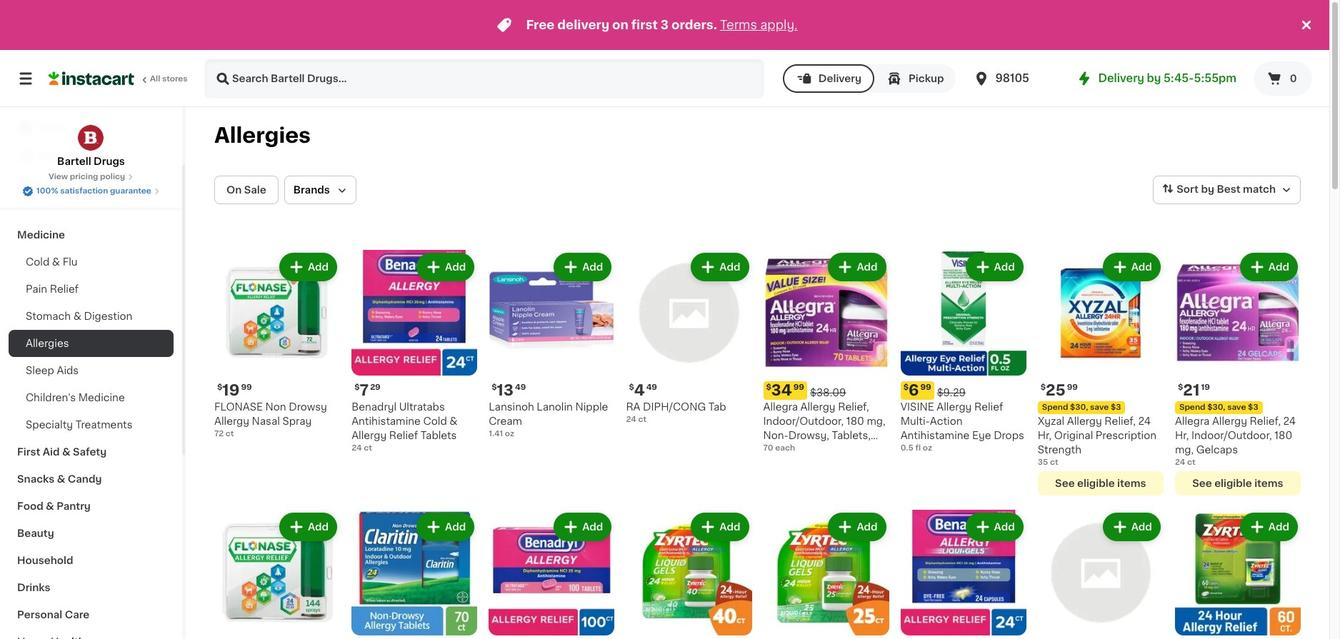 Task type: describe. For each thing, give the bounding box(es) containing it.
cold & flu
[[26, 257, 78, 267]]

allergy inside 'flonase non drowsy allergy nasal spray 72 ct'
[[214, 417, 249, 427]]

0 vertical spatial medicine
[[17, 230, 65, 240]]

personal
[[17, 610, 62, 620]]

first
[[631, 19, 658, 31]]

delivery by 5:45-5:55pm
[[1098, 73, 1236, 84]]

24 for xyzal allergy relief, 24 hr, original prescription strength
[[1138, 417, 1151, 427]]

food & pantry link
[[9, 493, 174, 520]]

indoor/outdoor, inside allegra allergy relief, indoor/outdoor, 180 mg, non-drowsy, tablets, value size
[[763, 417, 844, 427]]

delivery button
[[783, 64, 874, 93]]

Best match Sort by field
[[1153, 176, 1301, 204]]

lanolin
[[537, 402, 573, 412]]

flonase
[[214, 402, 263, 412]]

allergy inside benadryl ultratabs antihistamine cold & allergy relief tablets 24 ct
[[352, 431, 387, 441]]

sleep
[[26, 366, 54, 376]]

on sale
[[226, 185, 266, 195]]

antihistamine inside benadryl ultratabs antihistamine cold & allergy relief tablets 24 ct
[[352, 417, 421, 427]]

bartell drugs
[[57, 156, 125, 166]]

stores
[[162, 75, 188, 83]]

bartell
[[57, 156, 91, 166]]

1 horizontal spatial medicine
[[78, 393, 125, 403]]

delivery for delivery
[[819, 74, 861, 84]]

allergy for drowsy,
[[800, 402, 835, 412]]

$ for 4
[[629, 384, 634, 392]]

24 inside benadryl ultratabs antihistamine cold & allergy relief tablets 24 ct
[[352, 444, 362, 452]]

$9.29
[[937, 388, 966, 398]]

tablets
[[421, 431, 457, 441]]

pain relief link
[[9, 276, 174, 303]]

product group containing 19
[[214, 250, 340, 440]]

action
[[930, 417, 963, 427]]

terms apply. link
[[720, 19, 798, 31]]

24 for ra diph/cong tab
[[626, 416, 636, 424]]

21
[[1183, 383, 1200, 398]]

$ for 6
[[903, 384, 909, 392]]

cream
[[489, 417, 522, 427]]

allergies inside allergies link
[[26, 339, 69, 349]]

snacks
[[17, 474, 55, 484]]

on sale button
[[214, 176, 278, 204]]

gelcaps
[[1196, 445, 1238, 455]]

product group containing 21
[[1175, 250, 1301, 496]]

aids
[[57, 366, 79, 376]]

snacks & candy link
[[9, 466, 174, 493]]

Search field
[[206, 60, 763, 97]]

benadryl
[[352, 402, 397, 412]]

relief, for 25
[[1105, 417, 1136, 427]]

$3 for 21
[[1248, 404, 1258, 412]]

spend $30, save $3 for 25
[[1042, 404, 1121, 412]]

$6.99 original price: $9.29 element
[[900, 382, 1026, 400]]

non-
[[763, 431, 788, 441]]

relief inside benadryl ultratabs antihistamine cold & allergy relief tablets 24 ct
[[389, 431, 418, 441]]

satisfaction
[[60, 187, 108, 195]]

ct inside 'flonase non drowsy allergy nasal spray 72 ct'
[[226, 430, 234, 438]]

oz inside visine allergy relief multi-action antihistamine eye drops 0.5 fl oz
[[923, 444, 932, 452]]

1.41
[[489, 430, 503, 438]]

70 each
[[763, 444, 795, 452]]

lansinoh
[[489, 402, 534, 412]]

$ 7 29
[[354, 383, 381, 398]]

0 horizontal spatial 19
[[222, 383, 240, 398]]

0 button
[[1254, 61, 1312, 96]]

all stores link
[[49, 59, 189, 99]]

relief inside visine allergy relief multi-action antihistamine eye drops 0.5 fl oz
[[974, 402, 1003, 412]]

72
[[214, 430, 224, 438]]

specialty treatments
[[26, 420, 133, 430]]

$ for 7
[[354, 384, 360, 392]]

flonase non drowsy allergy nasal spray 72 ct
[[214, 402, 327, 438]]

cold inside benadryl ultratabs antihistamine cold & allergy relief tablets 24 ct
[[423, 417, 447, 427]]

& right aid
[[62, 447, 70, 457]]

lists link
[[9, 170, 174, 199]]

$ for 13
[[492, 384, 497, 392]]

49 for 13
[[515, 384, 526, 392]]

allergies link
[[9, 330, 174, 357]]

ra diph/cong tab 24 ct
[[626, 402, 726, 424]]

$ for 34
[[766, 384, 771, 392]]

personal care link
[[9, 601, 174, 629]]

delivery
[[557, 19, 609, 31]]

children's medicine link
[[9, 384, 174, 411]]

view pricing policy
[[48, 173, 125, 181]]

& for digestion
[[73, 311, 81, 321]]

view
[[48, 173, 68, 181]]

49 for 4
[[646, 384, 657, 392]]

product group containing 4
[[626, 250, 752, 426]]

care
[[65, 610, 89, 620]]

see eligible items button for 25
[[1038, 472, 1164, 496]]

sleep aids link
[[9, 357, 174, 384]]

value
[[763, 445, 790, 455]]

100% satisfaction guarantee
[[36, 187, 151, 195]]

on
[[226, 185, 242, 195]]

drinks
[[17, 583, 50, 593]]

13
[[497, 383, 514, 398]]

& for candy
[[57, 474, 65, 484]]

0
[[1290, 74, 1297, 84]]

indoor/outdoor, inside allegra allergy relief, 24 hr, indoor/outdoor, 180 mg, gelcaps 24 ct
[[1191, 431, 1272, 441]]

personal care
[[17, 610, 89, 620]]

oz inside lansinoh lanolin nipple cream 1.41 oz
[[505, 430, 514, 438]]

24 for allegra allergy relief, 24 hr, indoor/outdoor, 180 mg, gelcaps
[[1283, 417, 1296, 427]]

flu
[[63, 257, 78, 267]]

spend for 25
[[1042, 404, 1068, 412]]

hr, for 25
[[1038, 431, 1052, 441]]

0.5
[[900, 444, 913, 452]]

$ for 19
[[217, 384, 222, 392]]

$ 6 99
[[903, 383, 931, 398]]

digestion
[[84, 311, 132, 321]]

pain relief
[[26, 284, 79, 294]]

drugs
[[94, 156, 125, 166]]

cold & flu link
[[9, 249, 174, 276]]

99 for 6
[[920, 384, 931, 392]]

stomach
[[26, 311, 71, 321]]

ct inside xyzal allergy relief, 24 hr, original prescription strength 35 ct
[[1050, 459, 1058, 467]]

strength
[[1038, 445, 1081, 455]]

safety
[[73, 447, 107, 457]]

pickup button
[[874, 64, 955, 93]]

product group containing 13
[[489, 250, 615, 440]]

allergy for strength
[[1067, 417, 1102, 427]]

& for flu
[[52, 257, 60, 267]]

food
[[17, 501, 43, 511]]

0 vertical spatial allergies
[[214, 125, 311, 146]]

each
[[775, 444, 795, 452]]

household link
[[9, 547, 174, 574]]

delivery by 5:45-5:55pm link
[[1075, 70, 1236, 87]]

service type group
[[783, 64, 955, 93]]

nasal
[[252, 417, 280, 427]]



Task type: vqa. For each thing, say whether or not it's contained in the screenshot.
BAKERY link
no



Task type: locate. For each thing, give the bounding box(es) containing it.
$ inside $ 13 49
[[492, 384, 497, 392]]

0 horizontal spatial relief,
[[838, 402, 869, 412]]

0 horizontal spatial oz
[[505, 430, 514, 438]]

all
[[150, 75, 160, 83]]

terms
[[720, 19, 757, 31]]

1 vertical spatial oz
[[923, 444, 932, 452]]

first aid & safety
[[17, 447, 107, 457]]

allergy for mg,
[[1212, 417, 1247, 427]]

cold up pain
[[26, 257, 49, 267]]

oz right fl
[[923, 444, 932, 452]]

allergy inside allegra allergy relief, 24 hr, indoor/outdoor, 180 mg, gelcaps 24 ct
[[1212, 417, 1247, 427]]

1 horizontal spatial items
[[1254, 479, 1283, 489]]

$30, down $ 21 19
[[1207, 404, 1225, 412]]

4 $ from the left
[[629, 384, 634, 392]]

1 horizontal spatial 49
[[646, 384, 657, 392]]

see eligible items for 25
[[1055, 479, 1146, 489]]

allergy up gelcaps
[[1212, 417, 1247, 427]]

5:55pm
[[1194, 73, 1236, 84]]

1 vertical spatial cold
[[423, 417, 447, 427]]

99 inside $ 19 99
[[241, 384, 252, 392]]

1 horizontal spatial by
[[1201, 184, 1214, 194]]

allergy up the original
[[1067, 417, 1102, 427]]

allergies down stomach
[[26, 339, 69, 349]]

limited time offer region
[[0, 0, 1298, 50]]

0 horizontal spatial cold
[[26, 257, 49, 267]]

5:45-
[[1164, 73, 1194, 84]]

$ 13 49
[[492, 383, 526, 398]]

4
[[634, 383, 645, 398]]

spend for 21
[[1179, 404, 1205, 412]]

& left 'flu'
[[52, 257, 60, 267]]

0 vertical spatial mg,
[[867, 417, 886, 427]]

$ for 21
[[1178, 384, 1183, 392]]

19
[[222, 383, 240, 398], [1201, 384, 1210, 392]]

see
[[1055, 479, 1075, 489], [1192, 479, 1212, 489]]

$ inside $ 34 99
[[766, 384, 771, 392]]

0 vertical spatial allegra
[[763, 402, 798, 412]]

1 horizontal spatial antihistamine
[[900, 431, 970, 441]]

1 horizontal spatial see eligible items
[[1192, 479, 1283, 489]]

allergies up "sale"
[[214, 125, 311, 146]]

99 inside $ 34 99
[[793, 384, 804, 392]]

2 see eligible items button from the left
[[1175, 472, 1301, 496]]

99 right the 34
[[793, 384, 804, 392]]

ct
[[638, 416, 646, 424], [226, 430, 234, 438], [364, 444, 372, 452], [1050, 459, 1058, 467], [1187, 459, 1195, 467]]

1 spend $30, save $3 from the left
[[1042, 404, 1121, 412]]

1 99 from the left
[[241, 384, 252, 392]]

delivery inside delivery button
[[819, 74, 861, 84]]

hr, down 21
[[1175, 431, 1189, 441]]

0 horizontal spatial indoor/outdoor,
[[763, 417, 844, 427]]

indoor/outdoor, up gelcaps
[[1191, 431, 1272, 441]]

49 right 4
[[646, 384, 657, 392]]

2 $ from the left
[[354, 384, 360, 392]]

allegra for allegra allergy relief, 24 hr, indoor/outdoor, 180 mg, gelcaps 24 ct
[[1175, 417, 1210, 427]]

hr, inside xyzal allergy relief, 24 hr, original prescription strength 35 ct
[[1038, 431, 1052, 441]]

by
[[1147, 73, 1161, 84], [1201, 184, 1214, 194]]

medicine up treatments
[[78, 393, 125, 403]]

99 inside $ 6 99
[[920, 384, 931, 392]]

items for 25
[[1117, 479, 1146, 489]]

$ for 25
[[1041, 384, 1046, 392]]

1 vertical spatial relief
[[974, 402, 1003, 412]]

1 horizontal spatial hr,
[[1175, 431, 1189, 441]]

lists
[[40, 179, 65, 189]]

3 $ from the left
[[492, 384, 497, 392]]

99 for 25
[[1067, 384, 1078, 392]]

relief, inside xyzal allergy relief, 24 hr, original prescription strength 35 ct
[[1105, 417, 1136, 427]]

3 99 from the left
[[920, 384, 931, 392]]

save up allegra allergy relief, 24 hr, indoor/outdoor, 180 mg, gelcaps 24 ct
[[1227, 404, 1246, 412]]

0 horizontal spatial see eligible items
[[1055, 479, 1146, 489]]

0 horizontal spatial $3
[[1111, 404, 1121, 412]]

$30, for 25
[[1070, 404, 1088, 412]]

items for 21
[[1254, 479, 1283, 489]]

0 horizontal spatial medicine
[[17, 230, 65, 240]]

antihistamine down action
[[900, 431, 970, 441]]

0 vertical spatial by
[[1147, 73, 1161, 84]]

49 right 13
[[515, 384, 526, 392]]

guarantee
[[110, 187, 151, 195]]

1 horizontal spatial indoor/outdoor,
[[1191, 431, 1272, 441]]

household
[[17, 556, 73, 566]]

eligible down gelcaps
[[1214, 479, 1252, 489]]

0 vertical spatial 180
[[846, 417, 864, 427]]

allergy inside xyzal allergy relief, 24 hr, original prescription strength 35 ct
[[1067, 417, 1102, 427]]

$ inside $ 4 49
[[629, 384, 634, 392]]

1 horizontal spatial allegra
[[1175, 417, 1210, 427]]

1 horizontal spatial relief,
[[1105, 417, 1136, 427]]

it
[[63, 151, 70, 161]]

best
[[1217, 184, 1240, 194]]

see down gelcaps
[[1192, 479, 1212, 489]]

allegra inside allegra allergy relief, 24 hr, indoor/outdoor, 180 mg, gelcaps 24 ct
[[1175, 417, 1210, 427]]

eligible for 25
[[1077, 479, 1115, 489]]

$30,
[[1070, 404, 1088, 412], [1207, 404, 1225, 412]]

indoor/outdoor, up drowsy,
[[763, 417, 844, 427]]

19 inside $ 21 19
[[1201, 384, 1210, 392]]

2 49 from the left
[[646, 384, 657, 392]]

0 horizontal spatial 180
[[846, 417, 864, 427]]

$ inside $ 7 29
[[354, 384, 360, 392]]

2 spend $30, save $3 from the left
[[1179, 404, 1258, 412]]

allergy down benadryl
[[352, 431, 387, 441]]

allegra for allegra allergy relief, indoor/outdoor, 180 mg, non-drowsy, tablets, value size
[[763, 402, 798, 412]]

policy
[[100, 173, 125, 181]]

1 horizontal spatial spend
[[1179, 404, 1205, 412]]

1 $3 from the left
[[1111, 404, 1121, 412]]

allegra allergy relief, indoor/outdoor, 180 mg, non-drowsy, tablets, value size
[[763, 402, 886, 455]]

see down the strength
[[1055, 479, 1075, 489]]

by inside best match sort by field
[[1201, 184, 1214, 194]]

0 vertical spatial relief
[[50, 284, 79, 294]]

& up the tablets
[[450, 417, 458, 427]]

allergy for drops
[[937, 402, 972, 412]]

view pricing policy link
[[48, 171, 134, 183]]

match
[[1243, 184, 1276, 194]]

eligible down xyzal allergy relief, 24 hr, original prescription strength 35 ct
[[1077, 479, 1115, 489]]

oz down cream
[[505, 430, 514, 438]]

1 horizontal spatial $30,
[[1207, 404, 1225, 412]]

allegra allergy relief, 24 hr, indoor/outdoor, 180 mg, gelcaps 24 ct
[[1175, 417, 1296, 467]]

24
[[626, 416, 636, 424], [1138, 417, 1151, 427], [1283, 417, 1296, 427], [352, 444, 362, 452], [1175, 459, 1185, 467]]

1 horizontal spatial $3
[[1248, 404, 1258, 412]]

$30, down $ 25 99
[[1070, 404, 1088, 412]]

180
[[846, 417, 864, 427], [1274, 431, 1292, 441]]

product group containing 6
[[900, 250, 1026, 454]]

orders.
[[671, 19, 717, 31]]

0 horizontal spatial allergies
[[26, 339, 69, 349]]

save for 21
[[1227, 404, 1246, 412]]

34
[[771, 383, 792, 398]]

see eligible items for 21
[[1192, 479, 1283, 489]]

bartell drugs logo image
[[77, 124, 105, 151]]

allegra inside allegra allergy relief, indoor/outdoor, 180 mg, non-drowsy, tablets, value size
[[763, 402, 798, 412]]

drinks link
[[9, 574, 174, 601]]

relief,
[[838, 402, 869, 412], [1105, 417, 1136, 427], [1250, 417, 1281, 427]]

0 horizontal spatial eligible
[[1077, 479, 1115, 489]]

0 horizontal spatial relief
[[50, 284, 79, 294]]

see for 21
[[1192, 479, 1212, 489]]

beauty
[[17, 529, 54, 539]]

0 horizontal spatial spend
[[1042, 404, 1068, 412]]

2 items from the left
[[1254, 479, 1283, 489]]

pricing
[[70, 173, 98, 181]]

1 spend from the left
[[1042, 404, 1068, 412]]

children's medicine
[[26, 393, 125, 403]]

free
[[526, 19, 555, 31]]

add
[[308, 262, 329, 272], [445, 262, 466, 272], [582, 262, 603, 272], [720, 262, 740, 272], [857, 262, 878, 272], [994, 262, 1015, 272], [1131, 262, 1152, 272], [1268, 262, 1289, 272], [308, 522, 329, 532], [445, 522, 466, 532], [582, 522, 603, 532], [720, 522, 740, 532], [857, 522, 878, 532], [994, 522, 1015, 532], [1131, 522, 1152, 532], [1268, 522, 1289, 532]]

1 horizontal spatial cold
[[423, 417, 447, 427]]

1 vertical spatial medicine
[[78, 393, 125, 403]]

1 horizontal spatial save
[[1227, 404, 1246, 412]]

mg, up tablets,
[[867, 417, 886, 427]]

by right sort at the top right of page
[[1201, 184, 1214, 194]]

99 right the "6"
[[920, 384, 931, 392]]

0 horizontal spatial $30,
[[1070, 404, 1088, 412]]

1 see from the left
[[1055, 479, 1075, 489]]

allergy down $38.09
[[800, 402, 835, 412]]

1 horizontal spatial see eligible items button
[[1175, 472, 1301, 496]]

1 vertical spatial allergies
[[26, 339, 69, 349]]

99 for 19
[[241, 384, 252, 392]]

& inside benadryl ultratabs antihistamine cold & allergy relief tablets 24 ct
[[450, 417, 458, 427]]

1 49 from the left
[[515, 384, 526, 392]]

24 inside xyzal allergy relief, 24 hr, original prescription strength 35 ct
[[1138, 417, 1151, 427]]

nipple
[[575, 402, 608, 412]]

19 right 21
[[1201, 384, 1210, 392]]

1 see eligible items from the left
[[1055, 479, 1146, 489]]

1 vertical spatial allegra
[[1175, 417, 1210, 427]]

allergy down flonase
[[214, 417, 249, 427]]

1 horizontal spatial delivery
[[1098, 73, 1144, 84]]

eye
[[972, 431, 991, 441]]

shop
[[40, 122, 67, 132]]

by for delivery
[[1147, 73, 1161, 84]]

relief, inside allegra allergy relief, indoor/outdoor, 180 mg, non-drowsy, tablets, value size
[[838, 402, 869, 412]]

relief, inside allegra allergy relief, 24 hr, indoor/outdoor, 180 mg, gelcaps 24 ct
[[1250, 417, 1281, 427]]

allegra down 21
[[1175, 417, 1210, 427]]

0 vertical spatial cold
[[26, 257, 49, 267]]

1 $ from the left
[[217, 384, 222, 392]]

$3 for 25
[[1111, 404, 1121, 412]]

hr, for 21
[[1175, 431, 1189, 441]]

1 horizontal spatial 180
[[1274, 431, 1292, 441]]

antihistamine inside visine allergy relief multi-action antihistamine eye drops 0.5 fl oz
[[900, 431, 970, 441]]

snacks & candy
[[17, 474, 102, 484]]

buy it again link
[[9, 141, 174, 170]]

children's
[[26, 393, 76, 403]]

99 inside $ 25 99
[[1067, 384, 1078, 392]]

0 vertical spatial antihistamine
[[352, 417, 421, 427]]

$ inside $ 25 99
[[1041, 384, 1046, 392]]

24 inside ra diph/cong tab 24 ct
[[626, 416, 636, 424]]

mg, left gelcaps
[[1175, 445, 1194, 455]]

lansinoh lanolin nipple cream 1.41 oz
[[489, 402, 608, 438]]

2 hr, from the left
[[1175, 431, 1189, 441]]

medicine
[[17, 230, 65, 240], [78, 393, 125, 403]]

spend up xyzal
[[1042, 404, 1068, 412]]

best match
[[1217, 184, 1276, 194]]

see eligible items button down gelcaps
[[1175, 472, 1301, 496]]

$ inside $ 19 99
[[217, 384, 222, 392]]

0 horizontal spatial hr,
[[1038, 431, 1052, 441]]

6 $ from the left
[[903, 384, 909, 392]]

product group containing 7
[[352, 250, 477, 454]]

2 spend from the left
[[1179, 404, 1205, 412]]

product group containing 25
[[1038, 250, 1164, 496]]

medicine link
[[9, 221, 174, 249]]

tab
[[708, 402, 726, 412]]

aid
[[43, 447, 60, 457]]

1 horizontal spatial relief
[[389, 431, 418, 441]]

1 horizontal spatial spend $30, save $3
[[1179, 404, 1258, 412]]

save for 25
[[1090, 404, 1109, 412]]

1 see eligible items button from the left
[[1038, 472, 1164, 496]]

allergy inside allegra allergy relief, indoor/outdoor, 180 mg, non-drowsy, tablets, value size
[[800, 402, 835, 412]]

relief, for 21
[[1250, 417, 1281, 427]]

& right food
[[46, 501, 54, 511]]

relief
[[50, 284, 79, 294], [974, 402, 1003, 412], [389, 431, 418, 441]]

see eligible items button for 21
[[1175, 472, 1301, 496]]

5 $ from the left
[[766, 384, 771, 392]]

0 horizontal spatial spend $30, save $3
[[1042, 404, 1121, 412]]

99 for 34
[[793, 384, 804, 392]]

2 see from the left
[[1192, 479, 1212, 489]]

specialty
[[26, 420, 73, 430]]

& left candy
[[57, 474, 65, 484]]

1 vertical spatial antihistamine
[[900, 431, 970, 441]]

& for pantry
[[46, 501, 54, 511]]

2 $30, from the left
[[1207, 404, 1225, 412]]

see for 25
[[1055, 479, 1075, 489]]

3
[[661, 19, 669, 31]]

cold up the tablets
[[423, 417, 447, 427]]

0 horizontal spatial see
[[1055, 479, 1075, 489]]

spend $30, save $3 down $ 25 99
[[1042, 404, 1121, 412]]

drowsy
[[289, 402, 327, 412]]

49 inside $ 13 49
[[515, 384, 526, 392]]

save up xyzal allergy relief, 24 hr, original prescription strength 35 ct
[[1090, 404, 1109, 412]]

all stores
[[150, 75, 188, 83]]

0 horizontal spatial items
[[1117, 479, 1146, 489]]

relief down ultratabs
[[389, 431, 418, 441]]

19 up flonase
[[222, 383, 240, 398]]

2 see eligible items from the left
[[1192, 479, 1283, 489]]

tablets,
[[832, 431, 871, 441]]

pantry
[[57, 501, 91, 511]]

1 $30, from the left
[[1070, 404, 1088, 412]]

99 right 25
[[1067, 384, 1078, 392]]

1 horizontal spatial oz
[[923, 444, 932, 452]]

$ inside $ 6 99
[[903, 384, 909, 392]]

1 horizontal spatial 19
[[1201, 384, 1210, 392]]

allergy down "$9.29"
[[937, 402, 972, 412]]

see eligible items button
[[1038, 472, 1164, 496], [1175, 472, 1301, 496]]

non
[[265, 402, 286, 412]]

99
[[241, 384, 252, 392], [793, 384, 804, 392], [920, 384, 931, 392], [1067, 384, 1078, 392]]

99 up flonase
[[241, 384, 252, 392]]

$ inside $ 21 19
[[1178, 384, 1183, 392]]

2 horizontal spatial relief,
[[1250, 417, 1281, 427]]

fl
[[915, 444, 921, 452]]

1 hr, from the left
[[1038, 431, 1052, 441]]

buy
[[40, 151, 60, 161]]

2 99 from the left
[[793, 384, 804, 392]]

product group containing 34
[[763, 250, 889, 455]]

hr,
[[1038, 431, 1052, 441], [1175, 431, 1189, 441]]

apply.
[[760, 19, 798, 31]]

antihistamine
[[352, 417, 421, 427], [900, 431, 970, 441]]

0 horizontal spatial by
[[1147, 73, 1161, 84]]

0 horizontal spatial delivery
[[819, 74, 861, 84]]

ct inside allegra allergy relief, 24 hr, indoor/outdoor, 180 mg, gelcaps 24 ct
[[1187, 459, 1195, 467]]

stomach & digestion link
[[9, 303, 174, 330]]

1 items from the left
[[1117, 479, 1146, 489]]

eligible for 21
[[1214, 479, 1252, 489]]

stomach & digestion
[[26, 311, 132, 321]]

spend
[[1042, 404, 1068, 412], [1179, 404, 1205, 412]]

first
[[17, 447, 40, 457]]

4 99 from the left
[[1067, 384, 1078, 392]]

0 horizontal spatial 49
[[515, 384, 526, 392]]

relief up eye
[[974, 402, 1003, 412]]

2 save from the left
[[1227, 404, 1246, 412]]

$3 up prescription
[[1111, 404, 1121, 412]]

sale
[[244, 185, 266, 195]]

ct inside ra diph/cong tab 24 ct
[[638, 416, 646, 424]]

0 vertical spatial indoor/outdoor,
[[763, 417, 844, 427]]

size
[[793, 445, 814, 455]]

8 $ from the left
[[1178, 384, 1183, 392]]

delivery inside delivery by 5:45-5:55pm link
[[1098, 73, 1144, 84]]

diph/cong
[[643, 402, 706, 412]]

spend $30, save $3 for 21
[[1179, 404, 1258, 412]]

7
[[360, 383, 369, 398]]

$ 25 99
[[1041, 383, 1078, 398]]

hr, down xyzal
[[1038, 431, 1052, 441]]

180 inside allegra allergy relief, indoor/outdoor, 180 mg, non-drowsy, tablets, value size
[[846, 417, 864, 427]]

pickup
[[909, 74, 944, 84]]

delivery for delivery by 5:45-5:55pm
[[1098, 73, 1144, 84]]

by inside delivery by 5:45-5:55pm link
[[1147, 73, 1161, 84]]

by for sort
[[1201, 184, 1214, 194]]

see eligible items down xyzal allergy relief, 24 hr, original prescription strength 35 ct
[[1055, 479, 1146, 489]]

$ 21 19
[[1178, 383, 1210, 398]]

2 eligible from the left
[[1214, 479, 1252, 489]]

items down prescription
[[1117, 479, 1146, 489]]

$30, for 21
[[1207, 404, 1225, 412]]

allergy inside visine allergy relief multi-action antihistamine eye drops 0.5 fl oz
[[937, 402, 972, 412]]

spend down 21
[[1179, 404, 1205, 412]]

& right stomach
[[73, 311, 81, 321]]

1 vertical spatial mg,
[[1175, 445, 1194, 455]]

None search field
[[204, 59, 764, 99]]

ct inside benadryl ultratabs antihistamine cold & allergy relief tablets 24 ct
[[364, 444, 372, 452]]

$3 up allegra allergy relief, 24 hr, indoor/outdoor, 180 mg, gelcaps 24 ct
[[1248, 404, 1258, 412]]

allergies
[[214, 125, 311, 146], [26, 339, 69, 349]]

0 horizontal spatial see eligible items button
[[1038, 472, 1164, 496]]

see eligible items down gelcaps
[[1192, 479, 1283, 489]]

spend $30, save $3 down $ 21 19
[[1179, 404, 1258, 412]]

treatments
[[75, 420, 133, 430]]

add button
[[281, 254, 336, 280], [418, 254, 473, 280], [555, 254, 610, 280], [692, 254, 748, 280], [830, 254, 885, 280], [967, 254, 1022, 280], [1104, 254, 1159, 280], [1241, 254, 1296, 280], [281, 514, 336, 540], [418, 514, 473, 540], [555, 514, 610, 540], [692, 514, 748, 540], [830, 514, 885, 540], [967, 514, 1022, 540], [1104, 514, 1159, 540], [1241, 514, 1296, 540]]

xyzal allergy relief, 24 hr, original prescription strength 35 ct
[[1038, 417, 1157, 467]]

0 vertical spatial oz
[[505, 430, 514, 438]]

by left 5:45- at the right
[[1147, 73, 1161, 84]]

relief right pain
[[50, 284, 79, 294]]

7 $ from the left
[[1041, 384, 1046, 392]]

$34.99 original price: $38.09 element
[[763, 382, 889, 400]]

2 horizontal spatial relief
[[974, 402, 1003, 412]]

1 save from the left
[[1090, 404, 1109, 412]]

candy
[[68, 474, 102, 484]]

1 horizontal spatial mg,
[[1175, 445, 1194, 455]]

xyzal
[[1038, 417, 1064, 427]]

49 inside $ 4 49
[[646, 384, 657, 392]]

mg, inside allegra allergy relief, indoor/outdoor, 180 mg, non-drowsy, tablets, value size
[[867, 417, 886, 427]]

eligible
[[1077, 479, 1115, 489], [1214, 479, 1252, 489]]

see eligible items button down xyzal allergy relief, 24 hr, original prescription strength 35 ct
[[1038, 472, 1164, 496]]

1 vertical spatial indoor/outdoor,
[[1191, 431, 1272, 441]]

items down allegra allergy relief, 24 hr, indoor/outdoor, 180 mg, gelcaps 24 ct
[[1254, 479, 1283, 489]]

1 horizontal spatial eligible
[[1214, 479, 1252, 489]]

1 horizontal spatial allergies
[[214, 125, 311, 146]]

mg, inside allegra allergy relief, 24 hr, indoor/outdoor, 180 mg, gelcaps 24 ct
[[1175, 445, 1194, 455]]

antihistamine down benadryl
[[352, 417, 421, 427]]

allegra
[[763, 402, 798, 412], [1175, 417, 1210, 427]]

allegra down the 34
[[763, 402, 798, 412]]

180 inside allegra allergy relief, 24 hr, indoor/outdoor, 180 mg, gelcaps 24 ct
[[1274, 431, 1292, 441]]

0 horizontal spatial allegra
[[763, 402, 798, 412]]

shop link
[[9, 113, 174, 141]]

product group
[[214, 250, 340, 440], [352, 250, 477, 454], [489, 250, 615, 440], [626, 250, 752, 426], [763, 250, 889, 455], [900, 250, 1026, 454], [1038, 250, 1164, 496], [1175, 250, 1301, 496], [214, 510, 340, 639], [352, 510, 477, 639], [489, 510, 615, 639], [626, 510, 752, 639], [763, 510, 889, 639], [900, 510, 1026, 639], [1038, 510, 1164, 639], [1175, 510, 1301, 639]]

2 vertical spatial relief
[[389, 431, 418, 441]]

medicine up 'cold & flu'
[[17, 230, 65, 240]]

1 horizontal spatial see
[[1192, 479, 1212, 489]]

prescription
[[1096, 431, 1157, 441]]

0 horizontal spatial save
[[1090, 404, 1109, 412]]

hr, inside allegra allergy relief, 24 hr, indoor/outdoor, 180 mg, gelcaps 24 ct
[[1175, 431, 1189, 441]]

0 horizontal spatial mg,
[[867, 417, 886, 427]]

1 vertical spatial 180
[[1274, 431, 1292, 441]]

1 vertical spatial by
[[1201, 184, 1214, 194]]

1 eligible from the left
[[1077, 479, 1115, 489]]

2 $3 from the left
[[1248, 404, 1258, 412]]

0 horizontal spatial antihistamine
[[352, 417, 421, 427]]

instacart logo image
[[49, 70, 134, 87]]



